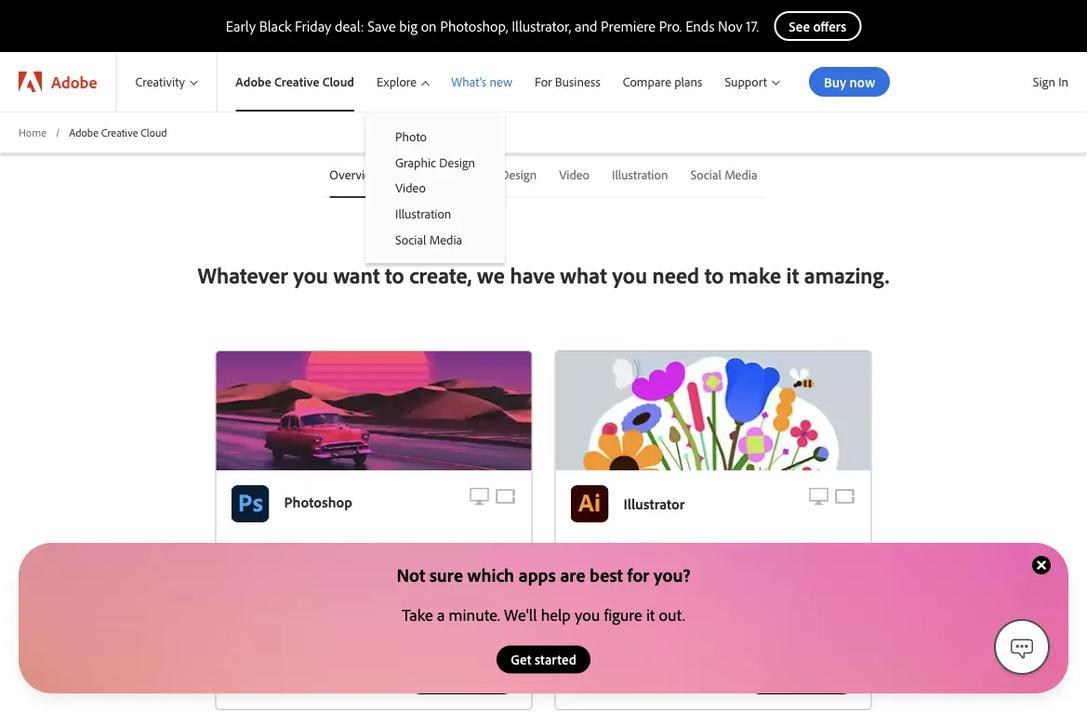 Task type: locate. For each thing, give the bounding box(es) containing it.
not sure which apps are best for you?
[[397, 563, 690, 586]]

more down gorgeous
[[285, 559, 313, 575]]

1 start free trial link from the left
[[407, 667, 517, 695]]

black
[[259, 17, 291, 35]]

1 horizontal spatial desktop image
[[808, 486, 830, 508]]

now
[[152, 78, 185, 100]]

1 horizontal spatial start
[[761, 672, 789, 690]]

adobe right home
[[69, 125, 99, 139]]

0 horizontal spatial media
[[429, 231, 462, 247]]

graphic up illustration link
[[457, 167, 498, 183]]

1 learn more link from the left
[[252, 559, 313, 575]]

cloud down save now link on the left top of the page
[[141, 125, 167, 139]]

2 learn more link from the left
[[711, 559, 772, 575]]

adobe creative cloud down friday
[[236, 74, 354, 90]]

0 horizontal spatial create
[[231, 539, 265, 556]]

design up illustration link
[[501, 167, 537, 183]]

0 vertical spatial it
[[786, 261, 799, 290]]

photo up illustration link
[[403, 167, 434, 183]]

0 horizontal spatial learn
[[252, 559, 282, 575]]

1 vertical spatial media
[[429, 231, 462, 247]]

adobe link
[[0, 52, 116, 112]]

1 horizontal spatial and
[[575, 17, 597, 35]]

graphics,
[[386, 539, 432, 556]]

0 horizontal spatial social
[[395, 231, 426, 247]]

what's new
[[451, 74, 512, 90]]

0 vertical spatial cloud
[[322, 74, 354, 90]]

creative down save now link on the left top of the page
[[101, 125, 138, 139]]

graphic design
[[395, 154, 475, 170], [457, 167, 537, 183]]

desktop image for photoshop
[[468, 486, 490, 508]]

early
[[226, 17, 256, 35]]

free
[[453, 672, 476, 690], [792, 672, 815, 690]]

more right size.
[[744, 559, 772, 575]]

design
[[439, 154, 475, 170], [501, 167, 537, 183]]

for
[[627, 563, 649, 586]]

creative inside adobe creative cloud link
[[274, 74, 319, 90]]

tablet & mobile image
[[494, 486, 517, 508]]

graphic down photo link
[[395, 154, 436, 170]]

learn more link
[[252, 559, 313, 575], [711, 559, 772, 575]]

sign in button
[[1029, 66, 1072, 98]]

tab list
[[322, 154, 765, 199]]

0 horizontal spatial cloud
[[141, 125, 167, 139]]

at
[[651, 559, 661, 575]]

help
[[541, 604, 571, 625]]

have
[[510, 261, 555, 290]]

photo up graphic design link
[[395, 128, 427, 145]]

video inside tab list
[[559, 167, 590, 183]]

0 horizontal spatial and
[[435, 539, 455, 556]]

more
[[758, 539, 786, 556], [285, 559, 313, 575], [744, 559, 772, 575]]

it right the make
[[786, 261, 799, 290]]

graphic design down photo link
[[395, 154, 475, 170]]

tablet image
[[834, 486, 856, 508]]

minute.
[[449, 604, 500, 625]]

you right "help"
[[575, 604, 600, 625]]

you right what
[[612, 261, 647, 290]]

and left premiere
[[575, 17, 597, 35]]

photo link
[[365, 124, 505, 149]]

adobe creative cloud
[[236, 74, 354, 90], [69, 125, 167, 139]]

2 trial from the left
[[818, 672, 842, 690]]

start free trial link
[[407, 667, 517, 695], [747, 667, 856, 695]]

1 horizontal spatial trial
[[818, 672, 842, 690]]

to right the want
[[385, 261, 404, 290]]

learn for photoshop
[[252, 559, 282, 575]]

home link
[[19, 125, 46, 140]]

design down photo link
[[439, 154, 475, 170]]

1 vertical spatial creative
[[101, 125, 138, 139]]

save left 'now'
[[113, 78, 148, 100]]

2 start from the left
[[761, 672, 789, 690]]

save now
[[113, 78, 185, 100]]

start free trial for photoshop
[[421, 672, 503, 690]]

it
[[786, 261, 799, 290], [646, 604, 655, 625]]

cloud down deal:
[[322, 74, 354, 90]]

1 horizontal spatial social
[[690, 167, 721, 183]]

illustration link
[[365, 201, 505, 226]]

take
[[402, 604, 433, 625]]

2 desktop image from the left
[[808, 486, 830, 508]]

to right need
[[705, 261, 724, 290]]

0 horizontal spatial adobe creative cloud
[[69, 125, 167, 139]]

you left the want
[[293, 261, 328, 290]]

1 horizontal spatial learn more
[[711, 559, 772, 575]]

you
[[293, 261, 328, 290], [612, 261, 647, 290], [575, 604, 600, 625]]

0 horizontal spatial to
[[385, 261, 404, 290]]

deal:
[[335, 17, 364, 35]]

1 horizontal spatial learn
[[711, 559, 741, 575]]

0 horizontal spatial start free trial link
[[407, 667, 517, 695]]

adobe down early
[[236, 74, 271, 90]]

2 start free trial link from the left
[[747, 667, 856, 695]]

video link
[[365, 175, 505, 201]]

save left big
[[367, 17, 396, 35]]

1 start free trial from the left
[[421, 672, 503, 690]]

create inside create gorgeous images, rich graphics, and incredible art.
[[231, 539, 265, 556]]

1 horizontal spatial free
[[792, 672, 815, 690]]

0 vertical spatial media
[[724, 167, 758, 183]]

2 learn more from the left
[[711, 559, 772, 575]]

2 free from the left
[[792, 672, 815, 690]]

which
[[467, 563, 514, 586]]

it left out.
[[646, 604, 655, 625]]

and up sure
[[435, 539, 455, 556]]

1 horizontal spatial illustration
[[612, 167, 668, 183]]

0 horizontal spatial graphic
[[395, 154, 436, 170]]

desktop image
[[468, 486, 490, 508], [808, 486, 830, 508]]

0 horizontal spatial start free trial
[[421, 672, 503, 690]]

group
[[365, 112, 505, 263]]

illustration inside tab list
[[612, 167, 668, 183]]

get
[[511, 650, 531, 668]]

0 horizontal spatial learn more
[[252, 559, 313, 575]]

and inside create gorgeous images, rich graphics, and incredible art.
[[435, 539, 455, 556]]

1 horizontal spatial learn more link
[[711, 559, 772, 575]]

learn
[[252, 559, 282, 575], [711, 559, 741, 575]]

0 horizontal spatial save
[[113, 78, 148, 100]]

0 vertical spatial social media
[[690, 167, 758, 183]]

1 to from the left
[[385, 261, 404, 290]]

0 horizontal spatial creative
[[101, 125, 138, 139]]

more left — in the right bottom of the page
[[758, 539, 786, 556]]

1 vertical spatial social
[[395, 231, 426, 247]]

0 horizontal spatial start
[[421, 672, 450, 690]]

premiere
[[601, 17, 656, 35]]

1 horizontal spatial social media
[[690, 167, 758, 183]]

create up art. at the left bottom
[[231, 539, 265, 556]]

are
[[560, 563, 585, 586]]

1 learn from the left
[[252, 559, 282, 575]]

1 horizontal spatial creative
[[274, 74, 319, 90]]

gorgeous
[[268, 539, 317, 556]]

0 horizontal spatial free
[[453, 672, 476, 690]]

take a minute. we'll help you figure it out.
[[402, 604, 685, 625]]

0 horizontal spatial illustration
[[395, 205, 451, 222]]

learn down icons,
[[711, 559, 741, 575]]

create inside create beautiful designs, icons, and more — then use them anyplace at any size.
[[570, 539, 604, 556]]

graphic design inside tab list
[[457, 167, 537, 183]]

desktop image left the tablet & mobile icon at the left
[[468, 486, 490, 508]]

1 horizontal spatial cloud
[[322, 74, 354, 90]]

1 horizontal spatial start free trial link
[[747, 667, 856, 695]]

more for illustrator
[[744, 559, 772, 575]]

support
[[725, 74, 767, 90]]

desktop image for illustrator
[[808, 486, 830, 508]]

desktop image left tablet image
[[808, 486, 830, 508]]

sign
[[1033, 73, 1055, 90]]

1 horizontal spatial media
[[724, 167, 758, 183]]

1 vertical spatial cloud
[[141, 125, 167, 139]]

1 horizontal spatial create
[[570, 539, 604, 556]]

0 vertical spatial illustration
[[612, 167, 668, 183]]

illustration
[[612, 167, 668, 183], [395, 205, 451, 222]]

1 vertical spatial illustration
[[395, 205, 451, 222]]

creative down friday
[[274, 74, 319, 90]]

0 horizontal spatial trial
[[479, 672, 503, 690]]

1 horizontal spatial design
[[501, 167, 537, 183]]

incredible
[[458, 539, 510, 556]]

learn more link down icons,
[[711, 559, 772, 575]]

1 horizontal spatial save
[[367, 17, 396, 35]]

1 create from the left
[[231, 539, 265, 556]]

1 learn more from the left
[[252, 559, 313, 575]]

1 horizontal spatial start free trial
[[761, 672, 842, 690]]

start free trial
[[421, 672, 503, 690], [761, 672, 842, 690]]

illustration inside group
[[395, 205, 451, 222]]

1 start from the left
[[421, 672, 450, 690]]

anyplace
[[601, 559, 648, 575]]

best
[[590, 563, 623, 586]]

1 horizontal spatial graphic
[[457, 167, 498, 183]]

2 create from the left
[[570, 539, 604, 556]]

graphic design up illustration link
[[457, 167, 537, 183]]

business
[[555, 74, 601, 90]]

cloud
[[322, 74, 354, 90], [141, 125, 167, 139]]

trial
[[479, 672, 503, 690], [818, 672, 842, 690]]

0 horizontal spatial learn more link
[[252, 559, 313, 575]]

learn more
[[252, 559, 313, 575], [711, 559, 772, 575]]

—
[[789, 539, 802, 556]]

learn right art. at the left bottom
[[252, 559, 282, 575]]

not
[[397, 563, 425, 586]]

2 start free trial from the left
[[761, 672, 842, 690]]

more inside create beautiful designs, icons, and more — then use them anyplace at any size.
[[758, 539, 786, 556]]

for business link
[[524, 52, 612, 112]]

create for photoshop
[[231, 539, 265, 556]]

1 desktop image from the left
[[468, 486, 490, 508]]

create up them
[[570, 539, 604, 556]]

amazing.
[[804, 261, 889, 290]]

0 vertical spatial social
[[690, 167, 721, 183]]

1 trial from the left
[[479, 672, 503, 690]]

1 vertical spatial social media
[[395, 231, 462, 247]]

2 learn from the left
[[711, 559, 741, 575]]

1 horizontal spatial to
[[705, 261, 724, 290]]

1 vertical spatial adobe creative cloud
[[69, 125, 167, 139]]

1 horizontal spatial video
[[559, 167, 590, 183]]

0 horizontal spatial it
[[646, 604, 655, 625]]

0 horizontal spatial desktop image
[[468, 486, 490, 508]]

0 vertical spatial save
[[367, 17, 396, 35]]

use
[[832, 539, 850, 556]]

to
[[385, 261, 404, 290], [705, 261, 724, 290]]

learn more down icons,
[[711, 559, 772, 575]]

create
[[231, 539, 265, 556], [570, 539, 604, 556]]

adobe creative cloud down save now link on the left top of the page
[[69, 125, 167, 139]]

learn more link down gorgeous
[[252, 559, 313, 575]]

0 vertical spatial creative
[[274, 74, 319, 90]]

early black friday deal: save big on photoshop, illustrator, and premiere pro. ends nov 17.
[[226, 17, 759, 35]]

social inside tab list
[[690, 167, 721, 183]]

in
[[1058, 73, 1068, 90]]

0 horizontal spatial social media
[[395, 231, 462, 247]]

social media inside 'link'
[[395, 231, 462, 247]]

images,
[[320, 539, 360, 556]]

0 vertical spatial photo
[[395, 128, 427, 145]]

learn more down gorgeous
[[252, 559, 313, 575]]

free for photoshop
[[453, 672, 476, 690]]

0 horizontal spatial video
[[395, 180, 426, 196]]

1 horizontal spatial adobe creative cloud
[[236, 74, 354, 90]]

2 horizontal spatial and
[[735, 539, 755, 556]]

save
[[367, 17, 396, 35], [113, 78, 148, 100]]

any
[[664, 559, 683, 575]]

size.
[[686, 559, 708, 575]]

adobe
[[51, 71, 97, 92], [236, 74, 271, 90], [69, 125, 99, 139]]

photo
[[395, 128, 427, 145], [403, 167, 434, 183]]

and right icons,
[[735, 539, 755, 556]]

them
[[570, 559, 598, 575]]

1 free from the left
[[453, 672, 476, 690]]



Task type: describe. For each thing, give the bounding box(es) containing it.
graphic inside group
[[395, 154, 436, 170]]

icons,
[[702, 539, 732, 556]]

photoshop
[[284, 493, 352, 512]]

pro.
[[659, 17, 682, 35]]

2 horizontal spatial you
[[612, 261, 647, 290]]

adobe illustrator image
[[570, 486, 609, 523]]

create,
[[409, 261, 472, 290]]

friday
[[295, 17, 331, 35]]

media inside 'link'
[[429, 231, 462, 247]]

trial for photoshop
[[479, 672, 503, 690]]

1 horizontal spatial it
[[786, 261, 799, 290]]

we'll
[[504, 604, 537, 625]]

figure
[[604, 604, 642, 625]]

you?
[[654, 563, 690, 586]]

0 vertical spatial adobe creative cloud
[[236, 74, 354, 90]]

sure
[[430, 563, 463, 586]]

create for illustrator
[[570, 539, 604, 556]]

for
[[535, 74, 552, 90]]

beautiful
[[607, 539, 654, 556]]

1 vertical spatial photo
[[403, 167, 434, 183]]

1 vertical spatial save
[[113, 78, 148, 100]]

on
[[421, 17, 437, 35]]

compare
[[623, 74, 671, 90]]

compare plans link
[[612, 52, 714, 112]]

adobe creative cloud link
[[217, 52, 365, 112]]

more for photoshop
[[285, 559, 313, 575]]

graphic design link
[[365, 149, 505, 175]]

plans
[[674, 74, 702, 90]]

sign in
[[1033, 73, 1068, 90]]

apps
[[519, 563, 556, 586]]

big
[[399, 17, 418, 35]]

learn more link for illustrator
[[711, 559, 772, 575]]

make
[[729, 261, 781, 290]]

0 horizontal spatial design
[[439, 154, 475, 170]]

out.
[[659, 604, 685, 625]]

save now link
[[90, 67, 208, 113]]

1 horizontal spatial you
[[575, 604, 600, 625]]

we
[[477, 261, 505, 290]]

group containing photo
[[365, 112, 505, 263]]

social media link
[[365, 226, 505, 252]]

want
[[333, 261, 380, 290]]

a
[[437, 604, 445, 625]]

creativity button
[[117, 52, 216, 112]]

ends
[[685, 17, 715, 35]]

adobe left save now
[[51, 71, 97, 92]]

home
[[19, 125, 46, 139]]

graphic design inside group
[[395, 154, 475, 170]]

17.
[[746, 17, 759, 35]]

whatever you want to create, we have what you need to make it amazing.
[[198, 261, 889, 290]]

designs,
[[657, 539, 699, 556]]

adobe photoshop image
[[231, 486, 269, 523]]

need
[[652, 261, 699, 290]]

rich
[[363, 539, 383, 556]]

nov
[[718, 17, 743, 35]]

learn for illustrator
[[711, 559, 741, 575]]

get started link
[[497, 646, 590, 674]]

start for photoshop
[[421, 672, 450, 690]]

started
[[535, 650, 576, 668]]

creativity
[[135, 74, 185, 90]]

overview
[[329, 167, 380, 183]]

compare plans
[[623, 74, 702, 90]]

explore
[[377, 74, 417, 90]]

what's new link
[[440, 52, 524, 112]]

learn more for illustrator
[[711, 559, 772, 575]]

video inside group
[[395, 180, 426, 196]]

support button
[[714, 52, 790, 112]]

free for illustrator
[[792, 672, 815, 690]]

create gorgeous images, rich graphics, and incredible art.
[[231, 539, 510, 575]]

whatever
[[198, 261, 288, 290]]

art.
[[231, 559, 249, 575]]

start for illustrator
[[761, 672, 789, 690]]

social inside 'link'
[[395, 231, 426, 247]]

start free trial link for photoshop
[[407, 667, 517, 695]]

1 vertical spatial it
[[646, 604, 655, 625]]

photoshop,
[[440, 17, 508, 35]]

then
[[805, 539, 829, 556]]

new
[[490, 74, 512, 90]]

illustrator
[[624, 495, 685, 514]]

explore button
[[365, 52, 440, 112]]

graphic inside tab list
[[457, 167, 498, 183]]

and inside create beautiful designs, icons, and more — then use them anyplace at any size.
[[735, 539, 755, 556]]

start free trial for illustrator
[[761, 672, 842, 690]]

learn more link for photoshop
[[252, 559, 313, 575]]

start free trial link for illustrator
[[747, 667, 856, 695]]

for business
[[535, 74, 601, 90]]

get started
[[511, 650, 576, 668]]

learn more for photoshop
[[252, 559, 313, 575]]

create beautiful designs, icons, and more — then use them anyplace at any size.
[[570, 539, 850, 575]]

0 horizontal spatial you
[[293, 261, 328, 290]]

trial for illustrator
[[818, 672, 842, 690]]

illustrator,
[[512, 17, 571, 35]]

what's
[[451, 74, 487, 90]]

tab list containing overview
[[322, 154, 765, 199]]

media inside tab list
[[724, 167, 758, 183]]

what
[[560, 261, 607, 290]]

2 to from the left
[[705, 261, 724, 290]]



Task type: vqa. For each thing, say whether or not it's contained in the screenshot.
Admin Support
no



